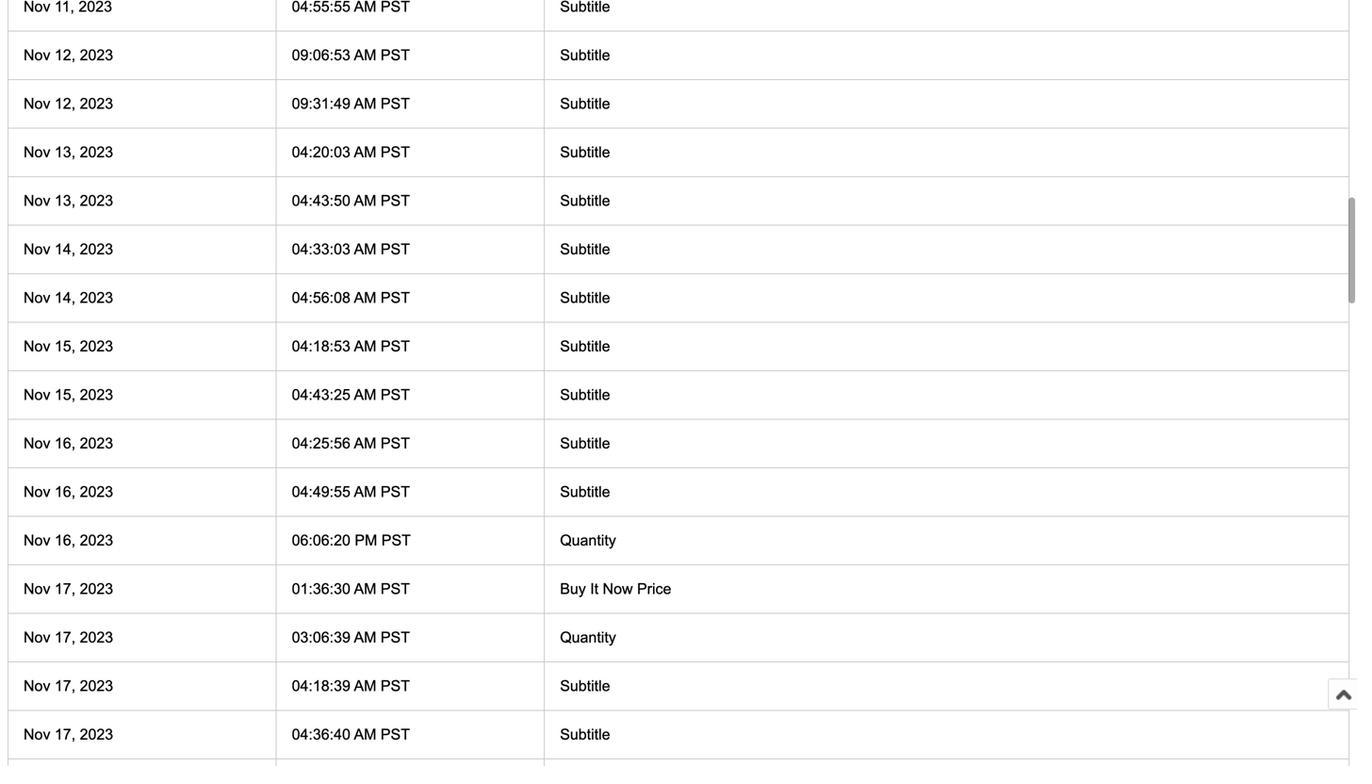 Task type: locate. For each thing, give the bounding box(es) containing it.
1 am from the top
[[354, 47, 376, 64]]

1 2023 from the top
[[80, 47, 113, 64]]

am right the 04:18:39
[[354, 677, 376, 694]]

subtitle
[[560, 47, 610, 64], [560, 95, 610, 112], [560, 144, 610, 161], [560, 192, 610, 209], [560, 241, 610, 258], [560, 289, 610, 306], [560, 338, 610, 355], [560, 386, 610, 403], [560, 435, 610, 452], [560, 483, 610, 500], [560, 677, 610, 694], [560, 726, 610, 743]]

pst down 06:06:20 pm pst
[[381, 580, 410, 597]]

nov 12, 2023 for 09:06:53 am pst
[[24, 47, 113, 64]]

am for 04:18:53
[[354, 338, 376, 355]]

2023 for 04:56:08 am pst
[[80, 289, 113, 306]]

16,
[[55, 435, 76, 452], [55, 483, 76, 500], [55, 532, 76, 549]]

am for 04:43:50
[[354, 192, 376, 209]]

am for 01:36:30
[[354, 580, 376, 597]]

14 nov from the top
[[24, 677, 50, 694]]

17,
[[55, 580, 76, 597], [55, 629, 76, 646], [55, 677, 76, 694], [55, 726, 76, 743]]

quantity up "it"
[[560, 532, 616, 549]]

12 am from the top
[[354, 629, 376, 646]]

2 2023 from the top
[[80, 95, 113, 112]]

1 13, from the top
[[55, 144, 76, 161]]

2023 for 09:31:49 am pst
[[80, 95, 113, 112]]

10 2023 from the top
[[80, 483, 113, 500]]

am for 04:36:40
[[354, 726, 376, 743]]

subtitle for 04:43:50 am pst
[[560, 192, 610, 209]]

pst up 06:06:20 pm pst
[[381, 483, 410, 500]]

1 14, from the top
[[55, 241, 76, 258]]

04:18:53 am pst
[[292, 338, 410, 355]]

4 17, from the top
[[55, 726, 76, 743]]

13 nov from the top
[[24, 629, 50, 646]]

9 subtitle from the top
[[560, 435, 610, 452]]

14,
[[55, 241, 76, 258], [55, 289, 76, 306]]

12 nov from the top
[[24, 580, 50, 597]]

pst down the 04:43:25 am pst
[[381, 435, 410, 452]]

nov 16, 2023 for 06:06:20 pm pst
[[24, 532, 113, 549]]

am for 04:56:08
[[354, 289, 376, 306]]

11 2023 from the top
[[80, 532, 113, 549]]

1 vertical spatial 12,
[[55, 95, 76, 112]]

2 nov 14, 2023 from the top
[[24, 289, 113, 306]]

4 am from the top
[[354, 192, 376, 209]]

4 subtitle from the top
[[560, 192, 610, 209]]

2 17, from the top
[[55, 629, 76, 646]]

1 nov 16, 2023 from the top
[[24, 435, 113, 452]]

pst for 09:06:53 am pst
[[381, 47, 410, 64]]

04:33:03
[[292, 241, 350, 258]]

01:36:30 am pst
[[292, 580, 410, 597]]

1 nov from the top
[[24, 47, 50, 64]]

2023
[[80, 47, 113, 64], [80, 95, 113, 112], [80, 144, 113, 161], [80, 192, 113, 209], [80, 241, 113, 258], [80, 289, 113, 306], [80, 338, 113, 355], [80, 386, 113, 403], [80, 435, 113, 452], [80, 483, 113, 500], [80, 532, 113, 549], [80, 580, 113, 597], [80, 629, 113, 646], [80, 677, 113, 694], [80, 726, 113, 743]]

0 vertical spatial quantity
[[560, 532, 616, 549]]

3 17, from the top
[[55, 677, 76, 694]]

13,
[[55, 144, 76, 161], [55, 192, 76, 209]]

nov for 04:18:53 am pst
[[24, 338, 50, 355]]

quantity for 03:06:39 am pst
[[560, 629, 616, 646]]

1 vertical spatial 16,
[[55, 483, 76, 500]]

0 vertical spatial 15,
[[55, 338, 76, 355]]

12 subtitle from the top
[[560, 726, 610, 743]]

nov for 04:25:56 am pst
[[24, 435, 50, 452]]

pst for 01:36:30 am pst
[[381, 580, 410, 597]]

15 2023 from the top
[[80, 726, 113, 743]]

nov 13, 2023 for 04:43:50 am pst
[[24, 192, 113, 209]]

1 16, from the top
[[55, 435, 76, 452]]

1 vertical spatial nov 16, 2023
[[24, 483, 113, 500]]

2023 for 04:25:56 am pst
[[80, 435, 113, 452]]

14, for 04:56:08 am pst
[[55, 289, 76, 306]]

2023 for 04:18:53 am pst
[[80, 338, 113, 355]]

2 13, from the top
[[55, 192, 76, 209]]

am right '04:36:40'
[[354, 726, 376, 743]]

nov for 06:06:20 pm pst
[[24, 532, 50, 549]]

nov 17, 2023
[[24, 580, 113, 597], [24, 629, 113, 646], [24, 677, 113, 694], [24, 726, 113, 743]]

nov for 01:36:30 am pst
[[24, 580, 50, 597]]

15,
[[55, 338, 76, 355], [55, 386, 76, 403]]

2023 for 01:36:30 am pst
[[80, 580, 113, 597]]

4 2023 from the top
[[80, 192, 113, 209]]

6 am from the top
[[354, 289, 376, 306]]

04:20:03 am pst
[[292, 144, 410, 161]]

0 vertical spatial nov 14, 2023
[[24, 241, 113, 258]]

3 nov 17, 2023 from the top
[[24, 677, 113, 694]]

2023 for 03:06:39 am pst
[[80, 629, 113, 646]]

10 am from the top
[[354, 483, 376, 500]]

11 subtitle from the top
[[560, 677, 610, 694]]

0 vertical spatial 16,
[[55, 435, 76, 452]]

3 16, from the top
[[55, 532, 76, 549]]

1 nov 17, 2023 from the top
[[24, 580, 113, 597]]

14 am from the top
[[354, 726, 376, 743]]

10 nov from the top
[[24, 483, 50, 500]]

subtitle for 04:43:25 am pst
[[560, 386, 610, 403]]

1 vertical spatial quantity
[[560, 629, 616, 646]]

nov 13, 2023
[[24, 144, 113, 161], [24, 192, 113, 209]]

2 16, from the top
[[55, 483, 76, 500]]

5 am from the top
[[354, 241, 376, 258]]

pst up the "09:31:49 am pst"
[[381, 47, 410, 64]]

1 vertical spatial nov 13, 2023
[[24, 192, 113, 209]]

am right the 09:06:53
[[354, 47, 376, 64]]

nov for 09:31:49 am pst
[[24, 95, 50, 112]]

pst down the '04:18:53 am pst'
[[381, 386, 410, 403]]

0 vertical spatial nov 12, 2023
[[24, 47, 113, 64]]

2 nov 17, 2023 from the top
[[24, 629, 113, 646]]

nov 16, 2023
[[24, 435, 113, 452], [24, 483, 113, 500], [24, 532, 113, 549]]

am right 09:31:49
[[354, 95, 376, 112]]

price
[[637, 580, 671, 597]]

13, for 04:43:50 am pst
[[55, 192, 76, 209]]

03:06:39 am pst
[[292, 629, 410, 646]]

pst down '04:18:39 am pst'
[[381, 726, 410, 743]]

0 vertical spatial 13,
[[55, 144, 76, 161]]

8 am from the top
[[354, 386, 376, 403]]

7 subtitle from the top
[[560, 338, 610, 355]]

nov 15, 2023
[[24, 338, 113, 355], [24, 386, 113, 403]]

0 vertical spatial nov 13, 2023
[[24, 144, 113, 161]]

04:43:50 am pst
[[292, 192, 410, 209]]

1 vertical spatial 15,
[[55, 386, 76, 403]]

pst down 09:06:53 am pst
[[381, 95, 410, 112]]

5 subtitle from the top
[[560, 241, 610, 258]]

pst up 04:56:08 am pst
[[381, 241, 410, 258]]

am right the 04:56:08
[[354, 289, 376, 306]]

3 2023 from the top
[[80, 144, 113, 161]]

1 15, from the top
[[55, 338, 76, 355]]

9 2023 from the top
[[80, 435, 113, 452]]

5 2023 from the top
[[80, 241, 113, 258]]

pst up '04:18:39 am pst'
[[381, 629, 410, 646]]

nov 14, 2023
[[24, 241, 113, 258], [24, 289, 113, 306]]

2 quantity from the top
[[560, 629, 616, 646]]

2 nov 15, 2023 from the top
[[24, 386, 113, 403]]

5 nov from the top
[[24, 241, 50, 258]]

am right 04:49:55
[[354, 483, 376, 500]]

3 am from the top
[[354, 144, 376, 161]]

2 nov 12, 2023 from the top
[[24, 95, 113, 112]]

3 nov from the top
[[24, 144, 50, 161]]

04:43:25 am pst
[[292, 386, 410, 403]]

12 2023 from the top
[[80, 580, 113, 597]]

6 2023 from the top
[[80, 289, 113, 306]]

12, for 09:31:49 am pst
[[55, 95, 76, 112]]

2 nov 16, 2023 from the top
[[24, 483, 113, 500]]

8 nov from the top
[[24, 386, 50, 403]]

pst for 04:36:40 am pst
[[381, 726, 410, 743]]

7 2023 from the top
[[80, 338, 113, 355]]

16, for 06:06:20 pm pst
[[55, 532, 76, 549]]

3 nov 16, 2023 from the top
[[24, 532, 113, 549]]

0 vertical spatial nov 15, 2023
[[24, 338, 113, 355]]

am right 04:20:03
[[354, 144, 376, 161]]

nov 12, 2023
[[24, 47, 113, 64], [24, 95, 113, 112]]

2 am from the top
[[354, 95, 376, 112]]

04:49:55
[[292, 483, 350, 500]]

09:06:53 am pst
[[292, 47, 410, 64]]

3 subtitle from the top
[[560, 144, 610, 161]]

17, for 04:18:39 am pst
[[55, 677, 76, 694]]

04:25:56
[[292, 435, 350, 452]]

am right 03:06:39 on the bottom of the page
[[354, 629, 376, 646]]

nov for 04:56:08 am pst
[[24, 289, 50, 306]]

pst for 06:06:20 pm pst
[[381, 532, 411, 549]]

1 17, from the top
[[55, 580, 76, 597]]

7 am from the top
[[354, 338, 376, 355]]

nov 15, 2023 for 04:18:53 am pst
[[24, 338, 113, 355]]

pst right pm
[[381, 532, 411, 549]]

1 vertical spatial nov 15, 2023
[[24, 386, 113, 403]]

9 am from the top
[[354, 435, 376, 452]]

13, for 04:20:03 am pst
[[55, 144, 76, 161]]

11 am from the top
[[354, 580, 376, 597]]

04:49:55 am pst
[[292, 483, 410, 500]]

17, for 03:06:39 am pst
[[55, 629, 76, 646]]

6 subtitle from the top
[[560, 289, 610, 306]]

2 15, from the top
[[55, 386, 76, 403]]

nov 14, 2023 for 04:56:08 am pst
[[24, 289, 113, 306]]

0 vertical spatial 14,
[[55, 241, 76, 258]]

nov 13, 2023 for 04:20:03 am pst
[[24, 144, 113, 161]]

am for 04:18:39
[[354, 677, 376, 694]]

nov
[[24, 47, 50, 64], [24, 95, 50, 112], [24, 144, 50, 161], [24, 192, 50, 209], [24, 241, 50, 258], [24, 289, 50, 306], [24, 338, 50, 355], [24, 386, 50, 403], [24, 435, 50, 452], [24, 483, 50, 500], [24, 532, 50, 549], [24, 580, 50, 597], [24, 629, 50, 646], [24, 677, 50, 694], [24, 726, 50, 743]]

1 12, from the top
[[55, 47, 76, 64]]

12, for 09:06:53 am pst
[[55, 47, 76, 64]]

04:43:50
[[292, 192, 350, 209]]

2 14, from the top
[[55, 289, 76, 306]]

1 vertical spatial nov 14, 2023
[[24, 289, 113, 306]]

04:20:03
[[292, 144, 350, 161]]

pst up the '04:18:53 am pst'
[[381, 289, 410, 306]]

am right 04:18:53
[[354, 338, 376, 355]]

it
[[590, 580, 598, 597]]

quantity down "it"
[[560, 629, 616, 646]]

2 vertical spatial 16,
[[55, 532, 76, 549]]

am for 09:31:49
[[354, 95, 376, 112]]

am for 04:43:25
[[354, 386, 376, 403]]

pst for 04:20:03 am pst
[[381, 144, 410, 161]]

8 subtitle from the top
[[560, 386, 610, 403]]

pst down 04:56:08 am pst
[[381, 338, 410, 355]]

1 vertical spatial nov 12, 2023
[[24, 95, 113, 112]]

7 nov from the top
[[24, 338, 50, 355]]

1 quantity from the top
[[560, 532, 616, 549]]

9 nov from the top
[[24, 435, 50, 452]]

2023 for 06:06:20 pm pst
[[80, 532, 113, 549]]

pst up 04:33:03 am pst
[[381, 192, 410, 209]]

1 vertical spatial 14,
[[55, 289, 76, 306]]

6 nov from the top
[[24, 289, 50, 306]]

pst
[[381, 47, 410, 64], [381, 95, 410, 112], [381, 144, 410, 161], [381, 192, 410, 209], [381, 241, 410, 258], [381, 289, 410, 306], [381, 338, 410, 355], [381, 386, 410, 403], [381, 435, 410, 452], [381, 483, 410, 500], [381, 532, 411, 549], [381, 580, 410, 597], [381, 629, 410, 646], [381, 677, 410, 694], [381, 726, 410, 743]]

quantity
[[560, 532, 616, 549], [560, 629, 616, 646]]

04:43:25
[[292, 386, 350, 403]]

4 nov from the top
[[24, 192, 50, 209]]

06:06:20
[[292, 532, 350, 549]]

2023 for 04:36:40 am pst
[[80, 726, 113, 743]]

09:31:49 am pst
[[292, 95, 410, 112]]

1 nov 15, 2023 from the top
[[24, 338, 113, 355]]

2023 for 04:43:25 am pst
[[80, 386, 113, 403]]

14 2023 from the top
[[80, 677, 113, 694]]

buy it now price
[[560, 580, 671, 597]]

8 2023 from the top
[[80, 386, 113, 403]]

2 nov 13, 2023 from the top
[[24, 192, 113, 209]]

am right "04:25:56"
[[354, 435, 376, 452]]

am right "04:43:50"
[[354, 192, 376, 209]]

15 nov from the top
[[24, 726, 50, 743]]

pst for 03:06:39 am pst
[[381, 629, 410, 646]]

13 2023 from the top
[[80, 629, 113, 646]]

4 nov 17, 2023 from the top
[[24, 726, 113, 743]]

14, for 04:33:03 am pst
[[55, 241, 76, 258]]

2 nov from the top
[[24, 95, 50, 112]]

12,
[[55, 47, 76, 64], [55, 95, 76, 112]]

nov for 04:18:39 am pst
[[24, 677, 50, 694]]

04:25:56 am pst
[[292, 435, 410, 452]]

1 nov 14, 2023 from the top
[[24, 241, 113, 258]]

nov 17, 2023 for 01:36:30 am pst
[[24, 580, 113, 597]]

am right 04:33:03
[[354, 241, 376, 258]]

pst up 04:43:50 am pst
[[381, 144, 410, 161]]

15, for 04:43:25 am pst
[[55, 386, 76, 403]]

0 vertical spatial 12,
[[55, 47, 76, 64]]

11 nov from the top
[[24, 532, 50, 549]]

10 subtitle from the top
[[560, 483, 610, 500]]

1 subtitle from the top
[[560, 47, 610, 64]]

nov for 04:20:03 am pst
[[24, 144, 50, 161]]

am right "04:43:25"
[[354, 386, 376, 403]]

1 nov 12, 2023 from the top
[[24, 47, 113, 64]]

am right 01:36:30
[[354, 580, 376, 597]]

2 subtitle from the top
[[560, 95, 610, 112]]

1 vertical spatial 13,
[[55, 192, 76, 209]]

nov for 04:49:55 am pst
[[24, 483, 50, 500]]

13 am from the top
[[354, 677, 376, 694]]

am
[[354, 47, 376, 64], [354, 95, 376, 112], [354, 144, 376, 161], [354, 192, 376, 209], [354, 241, 376, 258], [354, 289, 376, 306], [354, 338, 376, 355], [354, 386, 376, 403], [354, 435, 376, 452], [354, 483, 376, 500], [354, 580, 376, 597], [354, 629, 376, 646], [354, 677, 376, 694], [354, 726, 376, 743]]

1 nov 13, 2023 from the top
[[24, 144, 113, 161]]

0 vertical spatial nov 16, 2023
[[24, 435, 113, 452]]

2 vertical spatial nov 16, 2023
[[24, 532, 113, 549]]

2 12, from the top
[[55, 95, 76, 112]]

06:06:20 pm pst
[[292, 532, 411, 549]]

04:36:40
[[292, 726, 350, 743]]

pst up the 04:36:40 am pst
[[381, 677, 410, 694]]



Task type: describe. For each thing, give the bounding box(es) containing it.
pst for 04:18:39 am pst
[[381, 677, 410, 694]]

subtitle for 04:25:56 am pst
[[560, 435, 610, 452]]

am for 03:06:39
[[354, 629, 376, 646]]

2023 for 04:49:55 am pst
[[80, 483, 113, 500]]

04:18:53
[[292, 338, 350, 355]]

01:36:30
[[292, 580, 350, 597]]

04:18:39
[[292, 677, 350, 694]]

17, for 01:36:30 am pst
[[55, 580, 76, 597]]

pst for 04:56:08 am pst
[[381, 289, 410, 306]]

am for 04:25:56
[[354, 435, 376, 452]]

subtitle for 09:06:53 am pst
[[560, 47, 610, 64]]

am for 04:33:03
[[354, 241, 376, 258]]

subtitle for 04:33:03 am pst
[[560, 241, 610, 258]]

now
[[603, 580, 633, 597]]

subtitle for 04:56:08 am pst
[[560, 289, 610, 306]]

nov for 04:36:40 am pst
[[24, 726, 50, 743]]

04:56:08 am pst
[[292, 289, 410, 306]]

nov for 04:43:50 am pst
[[24, 192, 50, 209]]

pst for 04:18:53 am pst
[[381, 338, 410, 355]]

nov for 03:06:39 am pst
[[24, 629, 50, 646]]

nov for 04:43:25 am pst
[[24, 386, 50, 403]]

nov 12, 2023 for 09:31:49 am pst
[[24, 95, 113, 112]]

2023 for 04:33:03 am pst
[[80, 241, 113, 258]]

16, for 04:25:56 am pst
[[55, 435, 76, 452]]

09:31:49
[[292, 95, 350, 112]]

pst for 04:25:56 am pst
[[381, 435, 410, 452]]

09:06:53
[[292, 47, 350, 64]]

quantity for 06:06:20 pm pst
[[560, 532, 616, 549]]

2023 for 04:20:03 am pst
[[80, 144, 113, 161]]

2023 for 09:06:53 am pst
[[80, 47, 113, 64]]

pst for 04:43:25 am pst
[[381, 386, 410, 403]]

nov for 09:06:53 am pst
[[24, 47, 50, 64]]

buy
[[560, 580, 586, 597]]

pm
[[355, 532, 377, 549]]

2023 for 04:43:50 am pst
[[80, 192, 113, 209]]

nov 14, 2023 for 04:33:03 am pst
[[24, 241, 113, 258]]

pst for 09:31:49 am pst
[[381, 95, 410, 112]]

15, for 04:18:53 am pst
[[55, 338, 76, 355]]

pst for 04:49:55 am pst
[[381, 483, 410, 500]]

04:18:39 am pst
[[292, 677, 410, 694]]

2023 for 04:18:39 am pst
[[80, 677, 113, 694]]

17, for 04:36:40 am pst
[[55, 726, 76, 743]]

subtitle for 04:18:39 am pst
[[560, 677, 610, 694]]

subtitle for 04:36:40 am pst
[[560, 726, 610, 743]]

pst for 04:43:50 am pst
[[381, 192, 410, 209]]

04:36:40 am pst
[[292, 726, 410, 743]]

nov 16, 2023 for 04:49:55 am pst
[[24, 483, 113, 500]]

nov 15, 2023 for 04:43:25 am pst
[[24, 386, 113, 403]]

subtitle for 09:31:49 am pst
[[560, 95, 610, 112]]

subtitle for 04:20:03 am pst
[[560, 144, 610, 161]]

pst for 04:33:03 am pst
[[381, 241, 410, 258]]

nov 17, 2023 for 04:18:39 am pst
[[24, 677, 113, 694]]

subtitle for 04:49:55 am pst
[[560, 483, 610, 500]]

nov for 04:33:03 am pst
[[24, 241, 50, 258]]

am for 04:49:55
[[354, 483, 376, 500]]

03:06:39
[[292, 629, 350, 646]]

04:33:03 am pst
[[292, 241, 410, 258]]

04:56:08
[[292, 289, 350, 306]]

16, for 04:49:55 am pst
[[55, 483, 76, 500]]

nov 17, 2023 for 04:36:40 am pst
[[24, 726, 113, 743]]

am for 09:06:53
[[354, 47, 376, 64]]

subtitle for 04:18:53 am pst
[[560, 338, 610, 355]]

am for 04:20:03
[[354, 144, 376, 161]]

nov 17, 2023 for 03:06:39 am pst
[[24, 629, 113, 646]]



Task type: vqa. For each thing, say whether or not it's contained in the screenshot.


